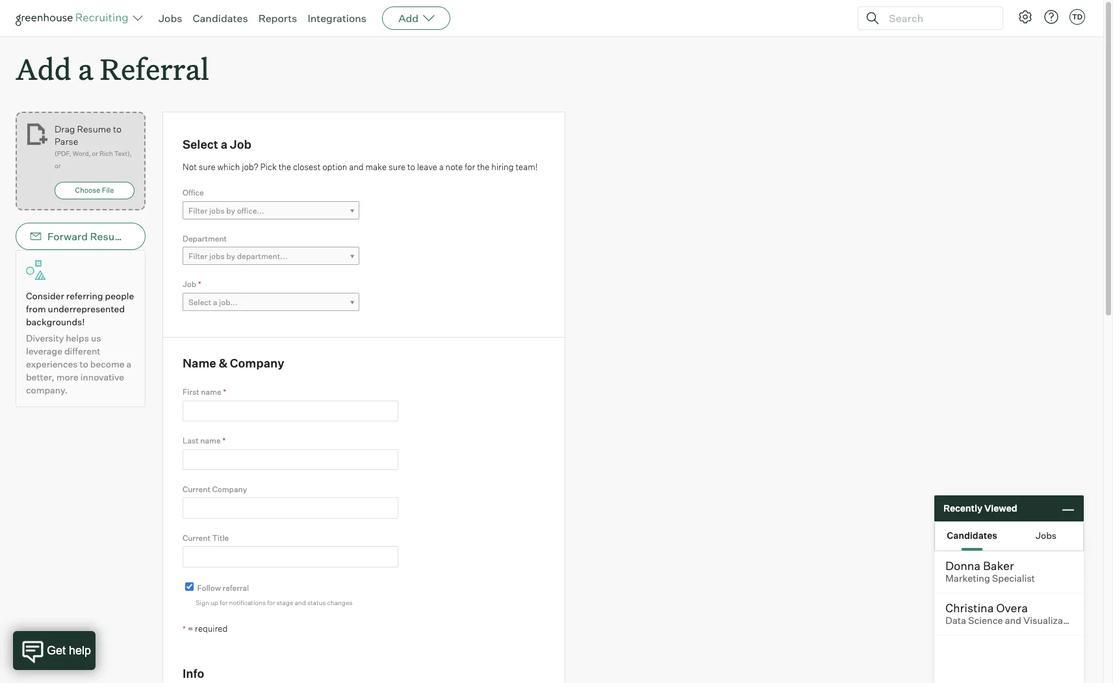 Task type: describe. For each thing, give the bounding box(es) containing it.
notifications
[[229, 599, 266, 607]]

sign
[[196, 599, 209, 607]]

via
[[132, 230, 146, 243]]

up
[[211, 599, 218, 607]]

select a job...
[[188, 297, 237, 307]]

filter jobs by office... link
[[183, 201, 359, 220]]

diversity
[[26, 333, 64, 344]]

pick
[[260, 162, 277, 172]]

2 sure from the left
[[389, 162, 406, 172]]

* = required
[[183, 624, 228, 634]]

jobs for office
[[209, 206, 225, 216]]

parse
[[55, 136, 78, 147]]

word,
[[73, 150, 91, 157]]

office
[[183, 188, 204, 198]]

a left note
[[439, 162, 444, 172]]

job...
[[219, 297, 237, 307]]

td button
[[1070, 9, 1085, 25]]

christina
[[946, 601, 994, 615]]

0 vertical spatial and
[[349, 162, 364, 172]]

specialist
[[992, 573, 1035, 585]]

office...
[[237, 206, 264, 216]]

name
[[183, 356, 216, 370]]

make
[[366, 162, 387, 172]]

* up select a job...
[[198, 280, 201, 289]]

company.
[[26, 385, 68, 396]]

innovative
[[80, 372, 124, 383]]

christina overa
[[946, 601, 1028, 615]]

first name *
[[183, 387, 226, 397]]

leave
[[417, 162, 437, 172]]

* right last
[[222, 436, 226, 446]]

leverage
[[26, 346, 62, 357]]

current title
[[183, 533, 229, 543]]

resume for forward
[[90, 230, 130, 243]]

follow
[[197, 583, 221, 593]]

add button
[[382, 6, 450, 30]]

a for job...
[[213, 297, 217, 307]]

(pdf,
[[55, 150, 71, 157]]

add for add
[[398, 12, 419, 25]]

1 vertical spatial job
[[183, 280, 196, 289]]

forward
[[47, 230, 88, 243]]

not sure which job? pick the closest option and make sure to leave a note for the hiring team!
[[183, 162, 538, 172]]

filter for filter jobs by office...
[[188, 206, 208, 216]]

recently viewed
[[944, 503, 1017, 514]]

by for office...
[[226, 206, 235, 216]]

filter jobs by department... link
[[183, 247, 359, 266]]

helps
[[66, 333, 89, 344]]

0 vertical spatial company
[[230, 356, 284, 370]]

=
[[188, 624, 193, 634]]

from
[[26, 304, 46, 315]]

name for first
[[201, 387, 221, 397]]

us
[[91, 333, 101, 344]]

candidates inside tab list
[[947, 530, 997, 541]]

changes
[[327, 599, 352, 607]]

name & company
[[183, 356, 284, 370]]

1 horizontal spatial for
[[267, 599, 275, 607]]

0 vertical spatial candidates
[[193, 12, 248, 25]]

text),
[[114, 150, 132, 157]]

select for select a job
[[183, 137, 218, 152]]

last
[[183, 436, 199, 446]]

title
[[212, 533, 229, 543]]

rich
[[100, 150, 113, 157]]

which
[[217, 162, 240, 172]]

drag resume to parse (pdf, word, or rich text), or
[[55, 124, 132, 170]]

filter jobs by office...
[[188, 206, 264, 216]]

status
[[307, 599, 326, 607]]

choose
[[75, 186, 100, 195]]

filter for filter jobs by department...
[[188, 252, 208, 261]]

&
[[219, 356, 228, 370]]

2 horizontal spatial for
[[465, 162, 475, 172]]

jobs inside tab list
[[1036, 530, 1057, 541]]

department...
[[237, 252, 288, 261]]

choose file
[[75, 186, 114, 195]]

0 horizontal spatial for
[[220, 599, 228, 607]]

required
[[195, 624, 228, 634]]

add for add a referral
[[16, 49, 71, 88]]

filter jobs by department...
[[188, 252, 288, 261]]

hiring
[[491, 162, 514, 172]]

reports
[[258, 12, 297, 25]]

name for last
[[200, 436, 221, 446]]



Task type: vqa. For each thing, say whether or not it's contained in the screenshot.
right time
no



Task type: locate. For each thing, give the bounding box(es) containing it.
closest
[[293, 162, 321, 172]]

0 horizontal spatial candidates
[[193, 12, 248, 25]]

0 vertical spatial jobs
[[209, 206, 225, 216]]

resume left via
[[90, 230, 130, 243]]

filter down department
[[188, 252, 208, 261]]

1 horizontal spatial the
[[477, 162, 490, 172]]

underrepresented
[[48, 304, 125, 315]]

to
[[113, 124, 121, 135], [407, 162, 415, 172], [80, 359, 88, 370]]

1 horizontal spatial and
[[349, 162, 364, 172]]

a up 'which'
[[221, 137, 227, 152]]

filter down office
[[188, 206, 208, 216]]

job?
[[242, 162, 258, 172]]

*
[[198, 280, 201, 289], [223, 387, 226, 397], [222, 436, 226, 446], [183, 624, 186, 634]]

referring
[[66, 291, 103, 302]]

1 vertical spatial candidates
[[947, 530, 997, 541]]

donna baker marketing specialist
[[946, 559, 1035, 585]]

sure right not
[[199, 162, 215, 172]]

jobs link
[[159, 12, 182, 25]]

christina overa link
[[934, 594, 1084, 636]]

and right the stage
[[295, 599, 306, 607]]

0 vertical spatial current
[[183, 485, 210, 495]]

None text field
[[183, 498, 398, 519]]

a down "greenhouse recruiting" 'image'
[[78, 49, 93, 88]]

1 vertical spatial company
[[212, 485, 247, 495]]

0 vertical spatial filter
[[188, 206, 208, 216]]

1 jobs from the top
[[209, 206, 225, 216]]

1 horizontal spatial jobs
[[1036, 530, 1057, 541]]

1 vertical spatial and
[[295, 599, 306, 607]]

* inside * = required
[[183, 624, 186, 634]]

resume inside drag resume to parse (pdf, word, or rich text), or
[[77, 124, 111, 135]]

Follow referral checkbox
[[185, 583, 194, 591]]

0 horizontal spatial the
[[279, 162, 291, 172]]

a inside 'consider referring people from underrepresented backgrounds! diversity helps us leverage different experiences to become a better, more innovative company.'
[[126, 359, 131, 370]]

candidates link
[[193, 12, 248, 25]]

resume up rich
[[77, 124, 111, 135]]

1 vertical spatial resume
[[90, 230, 130, 243]]

select a job... link
[[183, 293, 359, 312]]

viewed
[[984, 503, 1017, 514]]

current
[[183, 485, 210, 495], [183, 533, 210, 543]]

to inside drag resume to parse (pdf, word, or rich text), or
[[113, 124, 121, 135]]

note
[[446, 162, 463, 172]]

1 by from the top
[[226, 206, 235, 216]]

1 vertical spatial or
[[55, 162, 61, 170]]

0 horizontal spatial job
[[183, 280, 196, 289]]

company
[[230, 356, 284, 370], [212, 485, 247, 495]]

current for current title
[[183, 533, 210, 543]]

by
[[226, 206, 235, 216], [226, 252, 235, 261]]

2 horizontal spatial to
[[407, 162, 415, 172]]

1 horizontal spatial add
[[398, 12, 419, 25]]

by for department...
[[226, 252, 235, 261]]

0 vertical spatial select
[[183, 137, 218, 152]]

drag
[[55, 124, 75, 135]]

current left the title
[[183, 533, 210, 543]]

resume for drag
[[77, 124, 111, 135]]

current for current company
[[183, 485, 210, 495]]

resume inside forward resume via email button
[[90, 230, 130, 243]]

file
[[102, 186, 114, 195]]

1 vertical spatial jobs
[[209, 252, 225, 261]]

0 vertical spatial jobs
[[159, 12, 182, 25]]

0 horizontal spatial to
[[80, 359, 88, 370]]

not
[[183, 162, 197, 172]]

select a job
[[183, 137, 251, 152]]

1 vertical spatial filter
[[188, 252, 208, 261]]

for right the up
[[220, 599, 228, 607]]

info
[[183, 667, 204, 681]]

or down (pdf,
[[55, 162, 61, 170]]

a left job...
[[213, 297, 217, 307]]

add a referral
[[16, 49, 209, 88]]

for left the stage
[[267, 599, 275, 607]]

1 horizontal spatial candidates
[[947, 530, 997, 541]]

donna
[[946, 559, 981, 573]]

marketing
[[946, 573, 990, 585]]

to up text),
[[113, 124, 121, 135]]

become
[[90, 359, 124, 370]]

integrations link
[[308, 12, 367, 25]]

for
[[465, 162, 475, 172], [220, 599, 228, 607], [267, 599, 275, 607]]

0 horizontal spatial sure
[[199, 162, 215, 172]]

1 vertical spatial name
[[200, 436, 221, 446]]

0 horizontal spatial or
[[55, 162, 61, 170]]

1 vertical spatial jobs
[[1036, 530, 1057, 541]]

1 filter from the top
[[188, 206, 208, 216]]

0 vertical spatial by
[[226, 206, 235, 216]]

Search text field
[[886, 9, 991, 28]]

1 sure from the left
[[199, 162, 215, 172]]

job up select a job...
[[183, 280, 196, 289]]

by inside filter jobs by department... link
[[226, 252, 235, 261]]

overa
[[996, 601, 1028, 615]]

1 horizontal spatial job
[[230, 137, 251, 152]]

candidates down recently viewed
[[947, 530, 997, 541]]

job up job?
[[230, 137, 251, 152]]

1 vertical spatial by
[[226, 252, 235, 261]]

0 horizontal spatial and
[[295, 599, 306, 607]]

2 jobs from the top
[[209, 252, 225, 261]]

the right pick
[[279, 162, 291, 172]]

consider referring people from underrepresented backgrounds! diversity helps us leverage different experiences to become a better, more innovative company.
[[26, 291, 134, 396]]

0 vertical spatial job
[[230, 137, 251, 152]]

2 by from the top
[[226, 252, 235, 261]]

reports link
[[258, 12, 297, 25]]

select down job * at the left top of the page
[[188, 297, 211, 307]]

a for job
[[221, 137, 227, 152]]

a
[[78, 49, 93, 88], [221, 137, 227, 152], [439, 162, 444, 172], [213, 297, 217, 307], [126, 359, 131, 370]]

resume
[[77, 124, 111, 135], [90, 230, 130, 243]]

1 horizontal spatial or
[[92, 150, 98, 157]]

baker
[[983, 559, 1014, 573]]

configure image
[[1018, 9, 1033, 25]]

by left department...
[[226, 252, 235, 261]]

follow referral
[[197, 583, 249, 593]]

better,
[[26, 372, 54, 383]]

jobs down department
[[209, 252, 225, 261]]

or left rich
[[92, 150, 98, 157]]

0 vertical spatial or
[[92, 150, 98, 157]]

current company
[[183, 485, 247, 495]]

jobs up department
[[209, 206, 225, 216]]

more
[[56, 372, 78, 383]]

2 vertical spatial to
[[80, 359, 88, 370]]

a for referral
[[78, 49, 93, 88]]

jobs
[[209, 206, 225, 216], [209, 252, 225, 261]]

integrations
[[308, 12, 367, 25]]

the
[[279, 162, 291, 172], [477, 162, 490, 172]]

last name *
[[183, 436, 226, 446]]

jobs for department
[[209, 252, 225, 261]]

0 vertical spatial add
[[398, 12, 419, 25]]

people
[[105, 291, 134, 302]]

0 vertical spatial name
[[201, 387, 221, 397]]

jobs
[[159, 12, 182, 25], [1036, 530, 1057, 541]]

a right the become
[[126, 359, 131, 370]]

2 current from the top
[[183, 533, 210, 543]]

1 vertical spatial current
[[183, 533, 210, 543]]

job
[[230, 137, 251, 152], [183, 280, 196, 289]]

company up the title
[[212, 485, 247, 495]]

tab list
[[935, 522, 1083, 551]]

1 current from the top
[[183, 485, 210, 495]]

greenhouse recruiting image
[[16, 10, 133, 26]]

0 vertical spatial resume
[[77, 124, 111, 135]]

candidates right the "jobs" link
[[193, 12, 248, 25]]

to down different on the bottom
[[80, 359, 88, 370]]

add
[[398, 12, 419, 25], [16, 49, 71, 88]]

1 vertical spatial select
[[188, 297, 211, 307]]

stage
[[277, 599, 293, 607]]

0 horizontal spatial jobs
[[159, 12, 182, 25]]

select for select a job...
[[188, 297, 211, 307]]

to left leave
[[407, 162, 415, 172]]

td button
[[1067, 6, 1088, 27]]

1 the from the left
[[279, 162, 291, 172]]

1 horizontal spatial to
[[113, 124, 121, 135]]

experiences
[[26, 359, 78, 370]]

job *
[[183, 280, 201, 289]]

select
[[183, 137, 218, 152], [188, 297, 211, 307]]

sure right make
[[389, 162, 406, 172]]

consider
[[26, 291, 64, 302]]

different
[[64, 346, 100, 357]]

department
[[183, 234, 227, 243]]

1 vertical spatial add
[[16, 49, 71, 88]]

the left hiring
[[477, 162, 490, 172]]

td
[[1072, 12, 1083, 21]]

or
[[92, 150, 98, 157], [55, 162, 61, 170]]

backgrounds!
[[26, 317, 85, 328]]

email
[[148, 230, 176, 243]]

name right last
[[200, 436, 221, 446]]

name
[[201, 387, 221, 397], [200, 436, 221, 446]]

by left office...
[[226, 206, 235, 216]]

and left make
[[349, 162, 364, 172]]

* left =
[[183, 624, 186, 634]]

and
[[349, 162, 364, 172], [295, 599, 306, 607]]

select up not
[[183, 137, 218, 152]]

current down last
[[183, 485, 210, 495]]

company right "&"
[[230, 356, 284, 370]]

team!
[[516, 162, 538, 172]]

first
[[183, 387, 199, 397]]

* down "&"
[[223, 387, 226, 397]]

sign up for notifications for stage and status changes
[[196, 599, 352, 607]]

option
[[322, 162, 347, 172]]

1 vertical spatial to
[[407, 162, 415, 172]]

tab list containing candidates
[[935, 522, 1083, 551]]

recently
[[944, 503, 983, 514]]

forward resume via email button
[[16, 223, 176, 250]]

to inside 'consider referring people from underrepresented backgrounds! diversity helps us leverage different experiences to become a better, more innovative company.'
[[80, 359, 88, 370]]

0 vertical spatial to
[[113, 124, 121, 135]]

forward resume via email
[[47, 230, 176, 243]]

referral
[[100, 49, 209, 88]]

None text field
[[183, 401, 398, 422], [183, 449, 398, 470], [183, 547, 398, 568], [183, 401, 398, 422], [183, 449, 398, 470], [183, 547, 398, 568]]

by inside filter jobs by office... link
[[226, 206, 235, 216]]

1 horizontal spatial sure
[[389, 162, 406, 172]]

name right first
[[201, 387, 221, 397]]

2 filter from the top
[[188, 252, 208, 261]]

2 the from the left
[[477, 162, 490, 172]]

0 horizontal spatial add
[[16, 49, 71, 88]]

add inside popup button
[[398, 12, 419, 25]]

for right note
[[465, 162, 475, 172]]



